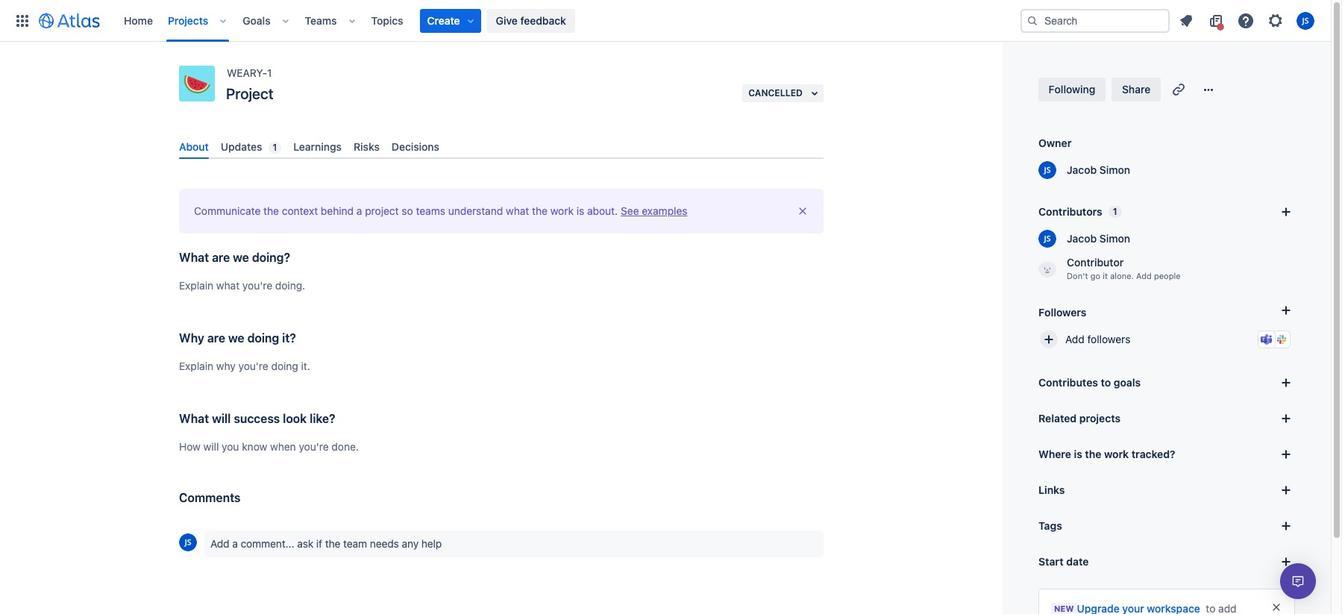 Task type: locate. For each thing, give the bounding box(es) containing it.
examples
[[642, 205, 688, 217]]

1 jacob simon from the top
[[1067, 163, 1131, 176]]

2 simon from the top
[[1100, 232, 1131, 245]]

new link
[[1052, 602, 1201, 614]]

tab list
[[173, 134, 830, 159]]

is
[[577, 205, 585, 217], [1074, 448, 1083, 460]]

1 simon from the top
[[1100, 163, 1131, 176]]

doing left it? on the left of the page
[[247, 332, 279, 345]]

tab list containing about
[[173, 134, 830, 159]]

followers
[[1088, 333, 1131, 346]]

will for you
[[203, 440, 219, 453]]

what up "explain what you're doing."
[[179, 251, 209, 264]]

1 vertical spatial we
[[228, 332, 245, 345]]

a left comment...
[[232, 538, 238, 550]]

add down comments
[[210, 538, 230, 550]]

1 vertical spatial a
[[232, 538, 238, 550]]

add link image
[[1278, 481, 1296, 499]]

2 jacob simon link from the top
[[1058, 231, 1131, 246]]

are up "explain what you're doing."
[[212, 251, 230, 264]]

we up 'explain why you're doing it.'
[[228, 332, 245, 345]]

the
[[264, 205, 279, 217], [532, 205, 548, 217], [1086, 448, 1102, 460], [325, 538, 341, 550]]

explain what you're doing.
[[179, 279, 305, 292]]

0 horizontal spatial is
[[577, 205, 585, 217]]

1 vertical spatial jacob
[[1067, 232, 1097, 245]]

what
[[506, 205, 529, 217], [216, 279, 240, 292]]

we up "explain what you're doing."
[[233, 251, 249, 264]]

about
[[179, 140, 209, 153]]

0 vertical spatial are
[[212, 251, 230, 264]]

tracked?
[[1132, 448, 1176, 460]]

to
[[1101, 376, 1111, 389]]

where is the work tracked?
[[1039, 448, 1176, 460]]

add a comment... ask if the team needs any help link
[[204, 531, 824, 558]]

you're for doing?
[[243, 279, 272, 292]]

date
[[1067, 555, 1089, 568]]

is left about.
[[577, 205, 585, 217]]

jacob simon up the contributors at the right top of page
[[1067, 163, 1131, 176]]

1 vertical spatial jacob simon link
[[1058, 231, 1131, 246]]

start
[[1039, 555, 1064, 568]]

add right alone.
[[1137, 271, 1152, 281]]

the left about.
[[532, 205, 548, 217]]

0 vertical spatial add
[[1137, 271, 1152, 281]]

share
[[1123, 83, 1151, 96]]

1 jacob simon button from the top
[[1039, 161, 1131, 179]]

0 horizontal spatial add
[[210, 538, 230, 550]]

explain down what are we doing?
[[179, 279, 214, 292]]

will up you
[[212, 412, 231, 426]]

jacob simon button down owner
[[1039, 161, 1131, 179]]

comment...
[[241, 538, 294, 550]]

ask
[[297, 538, 314, 550]]

cancelled
[[749, 87, 803, 99]]

2 what from the top
[[179, 412, 209, 426]]

2 vertical spatial add
[[210, 538, 230, 550]]

2 vertical spatial you're
[[299, 440, 329, 453]]

teams
[[416, 205, 446, 217]]

what up how
[[179, 412, 209, 426]]

we for doing?
[[233, 251, 249, 264]]

don't
[[1067, 271, 1089, 281]]

add inside button
[[1066, 333, 1085, 346]]

1 horizontal spatial work
[[1105, 448, 1129, 460]]

is right where
[[1074, 448, 1083, 460]]

simon for 1st jacob simon link from the bottom
[[1100, 232, 1131, 245]]

start date
[[1039, 555, 1089, 568]]

look
[[283, 412, 307, 426]]

1 jacob simon link from the top
[[1058, 163, 1131, 178]]

projects link
[[163, 9, 213, 32]]

jacob simon link up contributor
[[1058, 231, 1131, 246]]

add followers button
[[1033, 323, 1302, 356]]

give
[[496, 14, 518, 26]]

are
[[212, 251, 230, 264], [207, 332, 225, 345]]

1 what from the top
[[179, 251, 209, 264]]

why
[[179, 332, 204, 345]]

top element
[[9, 0, 1021, 41]]

will left you
[[203, 440, 219, 453]]

help image
[[1237, 12, 1255, 29]]

0 vertical spatial jacob simon button
[[1039, 161, 1131, 179]]

explain down why at bottom left
[[179, 360, 214, 373]]

are right why at bottom left
[[207, 332, 225, 345]]

it?
[[282, 332, 296, 345]]

0 horizontal spatial what
[[216, 279, 240, 292]]

0 vertical spatial 1
[[267, 66, 272, 79]]

0 vertical spatial is
[[577, 205, 585, 217]]

links
[[1039, 484, 1065, 496]]

tags
[[1039, 519, 1063, 532]]

see examples button
[[618, 204, 688, 219]]

doing for it.
[[271, 360, 298, 373]]

simon up the contributors at the right top of page
[[1100, 163, 1131, 176]]

switch to... image
[[13, 12, 31, 29]]

we
[[233, 251, 249, 264], [228, 332, 245, 345]]

project
[[226, 85, 274, 102]]

jacob simon up contributor
[[1067, 232, 1131, 245]]

a right behind
[[357, 205, 362, 217]]

jacob for 1st jacob simon link from the bottom
[[1067, 232, 1097, 245]]

what down what are we doing?
[[216, 279, 240, 292]]

1 vertical spatial simon
[[1100, 232, 1131, 245]]

give feedback
[[496, 14, 566, 26]]

0 vertical spatial simon
[[1100, 163, 1131, 176]]

1 vertical spatial what
[[179, 412, 209, 426]]

jacob down owner
[[1067, 163, 1097, 176]]

work left about.
[[551, 205, 574, 217]]

1 explain from the top
[[179, 279, 214, 292]]

a
[[357, 205, 362, 217], [232, 538, 238, 550]]

weary-
[[227, 66, 267, 79]]

jacob simon
[[1067, 163, 1131, 176], [1067, 232, 1131, 245]]

0 vertical spatial what
[[179, 251, 209, 264]]

are for what
[[212, 251, 230, 264]]

1 vertical spatial is
[[1074, 448, 1083, 460]]

projects
[[168, 14, 208, 26]]

doing.
[[275, 279, 305, 292]]

0 vertical spatial doing
[[247, 332, 279, 345]]

1 vertical spatial explain
[[179, 360, 214, 373]]

related
[[1039, 412, 1077, 425]]

add right add follower image
[[1066, 333, 1085, 346]]

you're down doing?
[[243, 279, 272, 292]]

1 right the contributors at the right top of page
[[1113, 206, 1118, 217]]

0 vertical spatial we
[[233, 251, 249, 264]]

1 vertical spatial 1
[[273, 142, 277, 153]]

0 vertical spatial work
[[551, 205, 574, 217]]

you're right the why
[[239, 360, 268, 373]]

add work tracking links image
[[1278, 446, 1296, 463]]

0 vertical spatial jacob
[[1067, 163, 1097, 176]]

0 horizontal spatial 1
[[267, 66, 272, 79]]

1
[[267, 66, 272, 79], [273, 142, 277, 153], [1113, 206, 1118, 217]]

notifications image
[[1178, 12, 1196, 29]]

1 horizontal spatial what
[[506, 205, 529, 217]]

jacob up contributor
[[1067, 232, 1097, 245]]

doing
[[247, 332, 279, 345], [271, 360, 298, 373]]

what right understand
[[506, 205, 529, 217]]

jacob for 2nd jacob simon link from the bottom
[[1067, 163, 1097, 176]]

1 vertical spatial are
[[207, 332, 225, 345]]

doing?
[[252, 251, 290, 264]]

2 horizontal spatial add
[[1137, 271, 1152, 281]]

2 jacob from the top
[[1067, 232, 1097, 245]]

1 horizontal spatial 1
[[273, 142, 277, 153]]

doing left it.
[[271, 360, 298, 373]]

add tag image
[[1278, 517, 1296, 535]]

what
[[179, 251, 209, 264], [179, 412, 209, 426]]

simon
[[1100, 163, 1131, 176], [1100, 232, 1131, 245]]

like?
[[310, 412, 335, 426]]

create
[[427, 14, 460, 26]]

simon up contributor
[[1100, 232, 1131, 245]]

weary-1 link
[[227, 66, 272, 81]]

0 vertical spatial will
[[212, 412, 231, 426]]

1 vertical spatial what
[[216, 279, 240, 292]]

close banner image
[[797, 205, 809, 217]]

2 jacob simon button from the top
[[1039, 230, 1131, 248]]

0 vertical spatial explain
[[179, 279, 214, 292]]

updates
[[221, 140, 262, 153]]

1 vertical spatial will
[[203, 440, 219, 453]]

following
[[1049, 83, 1096, 96]]

1 vertical spatial doing
[[271, 360, 298, 373]]

1 horizontal spatial add
[[1066, 333, 1085, 346]]

work
[[551, 205, 574, 217], [1105, 448, 1129, 460]]

will
[[212, 412, 231, 426], [203, 440, 219, 453]]

1 vertical spatial jacob simon
[[1067, 232, 1131, 245]]

work left tracked?
[[1105, 448, 1129, 460]]

1 right the updates
[[273, 142, 277, 153]]

jacob simon link
[[1058, 163, 1131, 178], [1058, 231, 1131, 246]]

0 vertical spatial jacob simon
[[1067, 163, 1131, 176]]

1 vertical spatial you're
[[239, 360, 268, 373]]

banner
[[0, 0, 1331, 42]]

open intercom messenger image
[[1290, 572, 1308, 590]]

goals
[[1114, 376, 1141, 389]]

the left context
[[264, 205, 279, 217]]

any
[[402, 538, 419, 550]]

jacob simon button up contributor
[[1039, 230, 1131, 248]]

0 vertical spatial you're
[[243, 279, 272, 292]]

1 vertical spatial jacob simon button
[[1039, 230, 1131, 248]]

1 vertical spatial add
[[1066, 333, 1085, 346]]

1 up 'project'
[[267, 66, 272, 79]]

1 horizontal spatial a
[[357, 205, 362, 217]]

0 vertical spatial jacob simon link
[[1058, 163, 1131, 178]]

2 explain from the top
[[179, 360, 214, 373]]

1 jacob from the top
[[1067, 163, 1097, 176]]

projects
[[1080, 412, 1121, 425]]

jacob simon link down owner
[[1058, 163, 1131, 178]]

2 vertical spatial 1
[[1113, 206, 1118, 217]]

you're down the like?
[[299, 440, 329, 453]]

you're
[[243, 279, 272, 292], [239, 360, 268, 373], [299, 440, 329, 453]]

search image
[[1027, 15, 1039, 26]]



Task type: describe. For each thing, give the bounding box(es) containing it.
what for what will success look like?
[[179, 412, 209, 426]]

why
[[216, 360, 236, 373]]

contributors
[[1039, 205, 1103, 218]]

account image
[[1297, 12, 1315, 29]]

1 horizontal spatial is
[[1074, 448, 1083, 460]]

give feedback button
[[487, 9, 575, 32]]

0 horizontal spatial a
[[232, 538, 238, 550]]

new
[[1055, 604, 1074, 613]]

behind
[[321, 205, 354, 217]]

about.
[[587, 205, 618, 217]]

goals link
[[238, 9, 275, 32]]

we for doing
[[228, 332, 245, 345]]

teams link
[[300, 9, 341, 32]]

2 horizontal spatial 1
[[1113, 206, 1118, 217]]

add inside contributor don't go it alone. add people
[[1137, 271, 1152, 281]]

know
[[242, 440, 267, 453]]

project
[[365, 205, 399, 217]]

followers
[[1039, 306, 1087, 318]]

if
[[316, 538, 322, 550]]

decisions
[[392, 140, 440, 153]]

see
[[621, 205, 639, 217]]

explain why you're doing it.
[[179, 360, 310, 373]]

success
[[234, 412, 280, 426]]

1 inside the weary-1 project
[[267, 66, 272, 79]]

2 jacob simon from the top
[[1067, 232, 1131, 245]]

0 horizontal spatial work
[[551, 205, 574, 217]]

you
[[222, 440, 239, 453]]

context
[[282, 205, 318, 217]]

it
[[1103, 271, 1108, 281]]

0 vertical spatial a
[[357, 205, 362, 217]]

add for add a comment... ask if the team needs any help
[[210, 538, 230, 550]]

add team or contributors image
[[1278, 203, 1296, 221]]

so
[[402, 205, 413, 217]]

communicate the context behind a project so teams understand what the work is about. see examples
[[194, 205, 688, 217]]

cancelled button
[[743, 84, 824, 102]]

simon for 2nd jacob simon link from the bottom
[[1100, 163, 1131, 176]]

teams
[[305, 14, 337, 26]]

the down projects
[[1086, 448, 1102, 460]]

team
[[343, 538, 367, 550]]

add goals image
[[1278, 374, 1296, 392]]

communicate
[[194, 205, 261, 217]]

contributes to goals
[[1039, 376, 1141, 389]]

set start date image
[[1278, 553, 1296, 571]]

msteams logo showing  channels are connected to this project image
[[1261, 334, 1273, 346]]

doing for it?
[[247, 332, 279, 345]]

related projects
[[1039, 412, 1121, 425]]

risks
[[354, 140, 380, 153]]

the right the if
[[325, 538, 341, 550]]

done.
[[332, 440, 359, 453]]

0 vertical spatial what
[[506, 205, 529, 217]]

what for what are we doing?
[[179, 251, 209, 264]]

add a comment... ask if the team needs any help
[[210, 538, 442, 550]]

you're for doing
[[239, 360, 268, 373]]

topics
[[371, 14, 403, 26]]

where
[[1039, 448, 1072, 460]]

home
[[124, 14, 153, 26]]

create button
[[420, 9, 481, 32]]

explain for what
[[179, 279, 214, 292]]

needs
[[370, 538, 399, 550]]

owner
[[1039, 137, 1072, 149]]

add for add followers
[[1066, 333, 1085, 346]]

weary-1 project
[[226, 66, 274, 102]]

contributor
[[1067, 256, 1124, 269]]

learnings
[[294, 140, 342, 153]]

add a follower image
[[1278, 302, 1296, 319]]

what are we doing?
[[179, 251, 290, 264]]

what will success look like?
[[179, 412, 335, 426]]

Search field
[[1021, 9, 1170, 32]]

goals
[[243, 14, 271, 26]]

banner containing home
[[0, 0, 1331, 42]]

close banner image
[[1271, 602, 1283, 613]]

it.
[[301, 360, 310, 373]]

why are we doing it?
[[179, 332, 296, 345]]

slack logo showing nan channels are connected to this project image
[[1276, 334, 1288, 346]]

understand
[[448, 205, 503, 217]]

people
[[1155, 271, 1181, 281]]

settings image
[[1267, 12, 1285, 29]]

contributor don't go it alone. add people
[[1067, 256, 1181, 281]]

add follower image
[[1040, 331, 1058, 349]]

how
[[179, 440, 201, 453]]

contributes
[[1039, 376, 1099, 389]]

go
[[1091, 271, 1101, 281]]

feedback
[[521, 14, 566, 26]]

are for why
[[207, 332, 225, 345]]

alone.
[[1111, 271, 1134, 281]]

add related project image
[[1278, 410, 1296, 428]]

share button
[[1112, 78, 1161, 102]]

home link
[[119, 9, 157, 32]]

add followers
[[1066, 333, 1131, 346]]

explain for why
[[179, 360, 214, 373]]

1 vertical spatial work
[[1105, 448, 1129, 460]]

how will you know when you're done.
[[179, 440, 359, 453]]

topics link
[[367, 9, 408, 32]]

when
[[270, 440, 296, 453]]

help
[[422, 538, 442, 550]]

comments
[[179, 491, 241, 505]]

will for success
[[212, 412, 231, 426]]

following button
[[1039, 78, 1106, 102]]



Task type: vqa. For each thing, say whether or not it's contained in the screenshot.
list item in list
no



